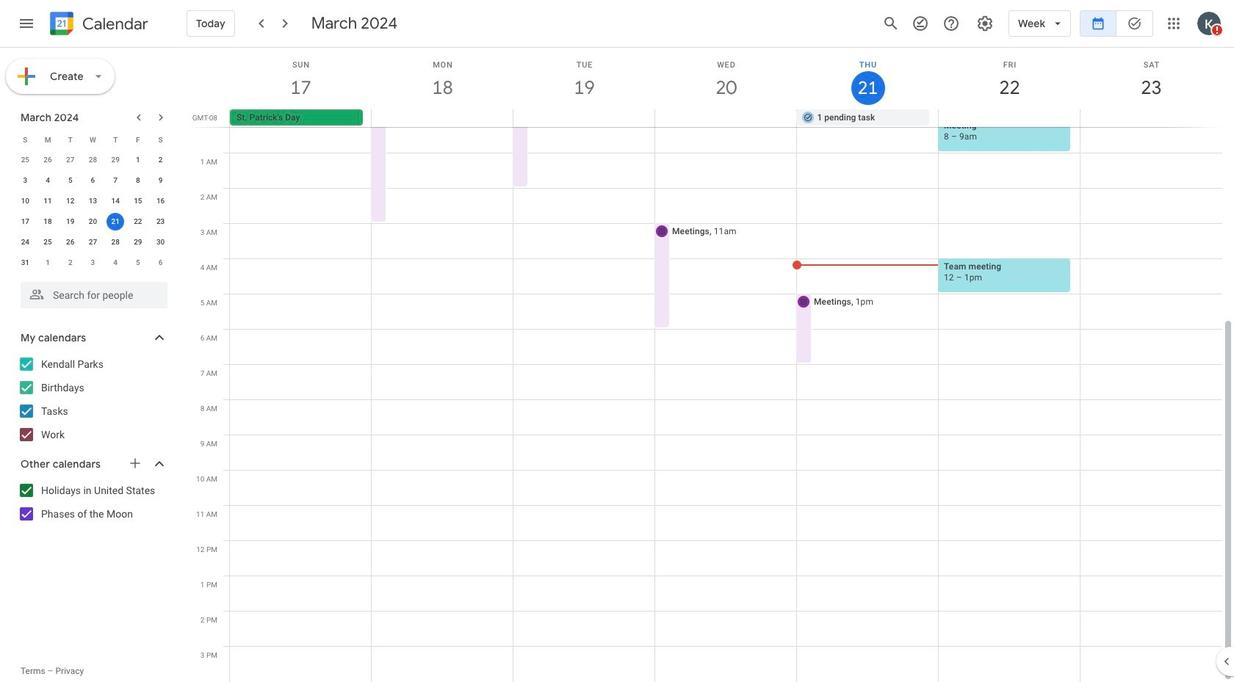 Task type: locate. For each thing, give the bounding box(es) containing it.
heading inside calendar element
[[79, 15, 148, 33]]

add other calendars image
[[128, 456, 143, 471]]

13 element
[[84, 193, 102, 210]]

24 element
[[16, 234, 34, 251]]

april 5 element
[[129, 254, 147, 272]]

8 element
[[129, 172, 147, 190]]

5 element
[[62, 172, 79, 190]]

4 element
[[39, 172, 57, 190]]

None search field
[[0, 276, 182, 309]]

row
[[223, 109, 1235, 127], [14, 129, 172, 150], [14, 150, 172, 170], [14, 170, 172, 191], [14, 191, 172, 212], [14, 212, 172, 232], [14, 232, 172, 253], [14, 253, 172, 273]]

18 element
[[39, 213, 57, 231]]

heading
[[79, 15, 148, 33]]

cell
[[372, 109, 513, 127], [513, 109, 655, 127], [655, 109, 797, 127], [939, 109, 1080, 127], [1080, 109, 1222, 127], [104, 212, 127, 232]]

row group
[[14, 150, 172, 273]]

my calendars list
[[3, 353, 182, 447]]

6 element
[[84, 172, 102, 190]]

march 2024 grid
[[14, 129, 172, 273]]

other calendars list
[[3, 479, 182, 526]]

main drawer image
[[18, 15, 35, 32]]

14 element
[[107, 193, 124, 210]]

29 element
[[129, 234, 147, 251]]

april 3 element
[[84, 254, 102, 272]]

9 element
[[152, 172, 169, 190]]

25 element
[[39, 234, 57, 251]]

february 27 element
[[62, 151, 79, 169]]

17 element
[[16, 213, 34, 231]]

7 element
[[107, 172, 124, 190]]

19 element
[[62, 213, 79, 231]]

grid
[[188, 46, 1235, 683]]

cell inside march 2024 grid
[[104, 212, 127, 232]]

april 6 element
[[152, 254, 169, 272]]

april 4 element
[[107, 254, 124, 272]]

30 element
[[152, 234, 169, 251]]

31 element
[[16, 254, 34, 272]]



Task type: vqa. For each thing, say whether or not it's contained in the screenshot.
23 element
yes



Task type: describe. For each thing, give the bounding box(es) containing it.
28 element
[[107, 234, 124, 251]]

12 element
[[62, 193, 79, 210]]

23 element
[[152, 213, 169, 231]]

11 element
[[39, 193, 57, 210]]

Search for people text field
[[29, 282, 159, 309]]

22 element
[[129, 213, 147, 231]]

15 element
[[129, 193, 147, 210]]

10 element
[[16, 193, 34, 210]]

27 element
[[84, 234, 102, 251]]

settings menu image
[[977, 15, 994, 32]]

26 element
[[62, 234, 79, 251]]

20 element
[[84, 213, 102, 231]]

february 28 element
[[84, 151, 102, 169]]

april 1 element
[[39, 254, 57, 272]]

2 element
[[152, 151, 169, 169]]

february 25 element
[[16, 151, 34, 169]]

february 26 element
[[39, 151, 57, 169]]

april 2 element
[[62, 254, 79, 272]]

calendar element
[[47, 9, 148, 41]]

february 29 element
[[107, 151, 124, 169]]

16 element
[[152, 193, 169, 210]]

1 element
[[129, 151, 147, 169]]

3 element
[[16, 172, 34, 190]]

21, today element
[[107, 213, 124, 231]]



